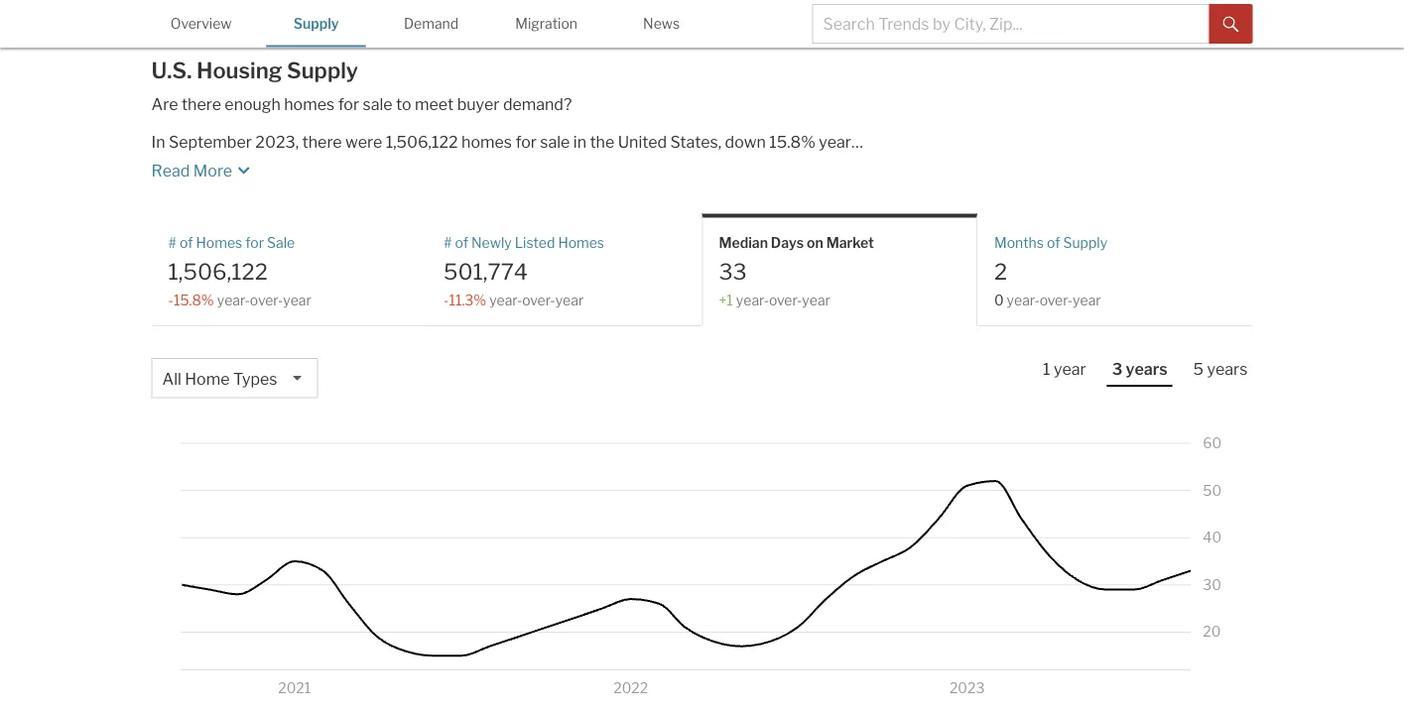 Task type: vqa. For each thing, say whether or not it's contained in the screenshot.


Task type: describe. For each thing, give the bounding box(es) containing it.
year inside months of supply 2 0 year-over-year
[[1073, 292, 1102, 309]]

news link
[[612, 0, 711, 45]]

median
[[719, 235, 768, 252]]

news
[[643, 15, 680, 32]]

homes inside # of newly listed homes 501,774 -11.3% year-over-year
[[558, 235, 605, 252]]

- for 501,774
[[444, 292, 449, 309]]

days
[[771, 235, 804, 252]]

homes inside # of homes for sale 1,506,122 -15.8% year-over-year
[[196, 235, 242, 252]]

# of homes for sale 1,506,122 -15.8% year-over-year
[[168, 235, 312, 309]]

united
[[618, 132, 667, 152]]

down
[[725, 132, 766, 152]]

33
[[719, 259, 747, 285]]

11.3%
[[449, 292, 487, 309]]

the
[[590, 132, 615, 152]]

year inside median days on market 33 +1 year-over-year
[[803, 292, 831, 309]]

1 year button
[[1039, 359, 1092, 386]]

buyer
[[457, 95, 500, 114]]

1 horizontal spatial 15.8%
[[770, 132, 816, 152]]

year- inside median days on market 33 +1 year-over-year
[[736, 292, 769, 309]]

# of newly listed homes 501,774 -11.3% year-over-year
[[444, 235, 605, 309]]

newly
[[472, 235, 512, 252]]

of for 1,506,122
[[180, 235, 193, 252]]

+1
[[719, 292, 733, 309]]

5
[[1194, 360, 1204, 379]]

of for 501,774
[[455, 235, 469, 252]]

overview link
[[151, 0, 251, 45]]

months of supply 2 0 year-over-year
[[995, 235, 1108, 309]]

2
[[995, 259, 1008, 285]]

to
[[396, 95, 412, 114]]

supply link
[[267, 0, 366, 45]]

states,
[[671, 132, 722, 152]]

1 horizontal spatial homes
[[462, 132, 512, 152]]

0
[[995, 292, 1004, 309]]

were
[[346, 132, 383, 152]]

housing
[[197, 57, 282, 84]]

submit search image
[[1224, 17, 1239, 32]]

0 vertical spatial sale
[[363, 95, 393, 114]]

5 years
[[1194, 360, 1248, 379]]

overview
[[170, 15, 232, 32]]

year inside # of newly listed homes 501,774 -11.3% year-over-year
[[556, 292, 584, 309]]

3
[[1113, 360, 1123, 379]]

# for 501,774
[[444, 235, 452, 252]]

read
[[151, 162, 190, 181]]

market
[[827, 235, 875, 252]]

demand
[[404, 15, 459, 32]]

meet
[[415, 95, 454, 114]]

0 horizontal spatial there
[[182, 95, 221, 114]]

supply for months of supply 2 0 year-over-year
[[1064, 235, 1108, 252]]

year inside # of homes for sale 1,506,122 -15.8% year-over-year
[[283, 292, 312, 309]]

0 vertical spatial homes
[[284, 95, 335, 114]]

over- inside median days on market 33 +1 year-over-year
[[769, 292, 803, 309]]

# for 1,506,122
[[168, 235, 177, 252]]

median days on market 33 +1 year-over-year
[[719, 235, 875, 309]]

- for 1,506,122
[[168, 292, 174, 309]]

all
[[162, 370, 182, 389]]

demand link
[[382, 0, 481, 45]]

years for 5 years
[[1208, 360, 1248, 379]]

migration link
[[497, 0, 596, 45]]

1
[[1044, 360, 1051, 379]]



Task type: locate. For each thing, give the bounding box(es) containing it.
# down read
[[168, 235, 177, 252]]

u.s. housing supply
[[151, 57, 358, 84]]

supply for u.s. housing supply
[[287, 57, 358, 84]]

over- down sale
[[250, 292, 283, 309]]

0 horizontal spatial sale
[[363, 95, 393, 114]]

home
[[185, 370, 230, 389]]

0 vertical spatial there
[[182, 95, 221, 114]]

1 horizontal spatial years
[[1208, 360, 1248, 379]]

listed
[[515, 235, 555, 252]]

0 vertical spatial 1,506,122
[[386, 132, 458, 152]]

1,506,122 down meet
[[386, 132, 458, 152]]

0 horizontal spatial #
[[168, 235, 177, 252]]

of right months at the top right of the page
[[1047, 235, 1061, 252]]

2 homes from the left
[[558, 235, 605, 252]]

1,506,122 for -
[[168, 259, 268, 285]]

Search Trends by City, Zip... search field
[[813, 4, 1210, 44]]

for left sale
[[245, 235, 264, 252]]

of left newly
[[455, 235, 469, 252]]

1 horizontal spatial sale
[[540, 132, 570, 152]]

homes
[[284, 95, 335, 114], [462, 132, 512, 152]]

…
[[852, 132, 864, 152]]

0 horizontal spatial 15.8%
[[174, 292, 214, 309]]

in september 2023, there were 1,506,122 homes for sale in the united states, down 15.8% year …
[[151, 132, 864, 152]]

of for 2
[[1047, 235, 1061, 252]]

- up all
[[168, 292, 174, 309]]

1 years from the left
[[1126, 360, 1168, 379]]

demand?
[[503, 95, 572, 114]]

1 vertical spatial sale
[[540, 132, 570, 152]]

- down 501,774 at the top left of page
[[444, 292, 449, 309]]

1,506,122
[[386, 132, 458, 152], [168, 259, 268, 285]]

1 # from the left
[[168, 235, 177, 252]]

read more link
[[151, 153, 923, 183]]

0 horizontal spatial homes
[[284, 95, 335, 114]]

read more
[[151, 162, 232, 181]]

of inside months of supply 2 0 year-over-year
[[1047, 235, 1061, 252]]

1 horizontal spatial 1,506,122
[[386, 132, 458, 152]]

4 year- from the left
[[1007, 292, 1040, 309]]

supply right months at the top right of the page
[[1064, 235, 1108, 252]]

homes right listed
[[558, 235, 605, 252]]

1 over- from the left
[[250, 292, 283, 309]]

1 homes from the left
[[196, 235, 242, 252]]

sale
[[267, 235, 295, 252]]

supply down supply link
[[287, 57, 358, 84]]

1 vertical spatial for
[[516, 132, 537, 152]]

year- inside # of homes for sale 1,506,122 -15.8% year-over-year
[[217, 292, 250, 309]]

1 year- from the left
[[217, 292, 250, 309]]

1 horizontal spatial homes
[[558, 235, 605, 252]]

1 - from the left
[[168, 292, 174, 309]]

15.8% inside # of homes for sale 1,506,122 -15.8% year-over-year
[[174, 292, 214, 309]]

2 - from the left
[[444, 292, 449, 309]]

for up were
[[338, 95, 359, 114]]

# inside # of homes for sale 1,506,122 -15.8% year-over-year
[[168, 235, 177, 252]]

over- right 0
[[1040, 292, 1073, 309]]

# inside # of newly listed homes 501,774 -11.3% year-over-year
[[444, 235, 452, 252]]

of inside # of newly listed homes 501,774 -11.3% year-over-year
[[455, 235, 469, 252]]

sale left to
[[363, 95, 393, 114]]

2 horizontal spatial for
[[516, 132, 537, 152]]

0 horizontal spatial of
[[180, 235, 193, 252]]

months
[[995, 235, 1044, 252]]

migration
[[515, 15, 578, 32]]

year- inside months of supply 2 0 year-over-year
[[1007, 292, 1040, 309]]

1 vertical spatial 15.8%
[[174, 292, 214, 309]]

3 year- from the left
[[736, 292, 769, 309]]

0 horizontal spatial homes
[[196, 235, 242, 252]]

in
[[151, 132, 165, 152]]

3 over- from the left
[[769, 292, 803, 309]]

15.8% up home at the bottom of page
[[174, 292, 214, 309]]

september
[[169, 132, 252, 152]]

are
[[151, 95, 178, 114]]

1 horizontal spatial there
[[302, 132, 342, 152]]

for inside # of homes for sale 1,506,122 -15.8% year-over-year
[[245, 235, 264, 252]]

supply up u.s. housing supply
[[294, 15, 339, 32]]

of inside # of homes for sale 1,506,122 -15.8% year-over-year
[[180, 235, 193, 252]]

4 over- from the left
[[1040, 292, 1073, 309]]

year- up 'all home types'
[[217, 292, 250, 309]]

over- inside # of newly listed homes 501,774 -11.3% year-over-year
[[522, 292, 556, 309]]

years for 3 years
[[1126, 360, 1168, 379]]

0 vertical spatial 15.8%
[[770, 132, 816, 152]]

2 year- from the left
[[490, 292, 522, 309]]

years right 5 at the right bottom of page
[[1208, 360, 1248, 379]]

year
[[819, 132, 852, 152], [283, 292, 312, 309], [556, 292, 584, 309], [803, 292, 831, 309], [1073, 292, 1102, 309], [1054, 360, 1087, 379]]

# left newly
[[444, 235, 452, 252]]

u.s.
[[151, 57, 192, 84]]

2 years from the left
[[1208, 360, 1248, 379]]

supply
[[294, 15, 339, 32], [287, 57, 358, 84], [1064, 235, 1108, 252]]

homes up 2023,
[[284, 95, 335, 114]]

for up read more link
[[516, 132, 537, 152]]

over- down listed
[[522, 292, 556, 309]]

2 # from the left
[[444, 235, 452, 252]]

year inside 'button'
[[1054, 360, 1087, 379]]

1 vertical spatial there
[[302, 132, 342, 152]]

homes
[[196, 235, 242, 252], [558, 235, 605, 252]]

- inside # of newly listed homes 501,774 -11.3% year-over-year
[[444, 292, 449, 309]]

1,506,122 down sale
[[168, 259, 268, 285]]

all home types
[[162, 370, 277, 389]]

year- right 0
[[1007, 292, 1040, 309]]

there
[[182, 95, 221, 114], [302, 132, 342, 152]]

1 year
[[1044, 360, 1087, 379]]

sale
[[363, 95, 393, 114], [540, 132, 570, 152]]

0 horizontal spatial years
[[1126, 360, 1168, 379]]

of
[[180, 235, 193, 252], [455, 235, 469, 252], [1047, 235, 1061, 252]]

2 vertical spatial supply
[[1064, 235, 1108, 252]]

year- right +1
[[736, 292, 769, 309]]

over- inside months of supply 2 0 year-over-year
[[1040, 292, 1073, 309]]

sale left the in
[[540, 132, 570, 152]]

year- down 501,774 at the top left of page
[[490, 292, 522, 309]]

2023,
[[255, 132, 299, 152]]

over- down days
[[769, 292, 803, 309]]

2 horizontal spatial of
[[1047, 235, 1061, 252]]

1 horizontal spatial for
[[338, 95, 359, 114]]

501,774
[[444, 259, 528, 285]]

3 of from the left
[[1047, 235, 1061, 252]]

homes down buyer
[[462, 132, 512, 152]]

0 horizontal spatial 1,506,122
[[168, 259, 268, 285]]

0 horizontal spatial -
[[168, 292, 174, 309]]

1 horizontal spatial #
[[444, 235, 452, 252]]

1 horizontal spatial of
[[455, 235, 469, 252]]

there right are
[[182, 95, 221, 114]]

years right 3
[[1126, 360, 1168, 379]]

more
[[193, 162, 232, 181]]

1 horizontal spatial -
[[444, 292, 449, 309]]

are there enough homes for sale to meet buyer demand?
[[151, 95, 572, 114]]

15.8% right down
[[770, 132, 816, 152]]

year- inside # of newly listed homes 501,774 -11.3% year-over-year
[[490, 292, 522, 309]]

of down read more
[[180, 235, 193, 252]]

for
[[338, 95, 359, 114], [516, 132, 537, 152], [245, 235, 264, 252]]

1,506,122 for homes
[[386, 132, 458, 152]]

0 vertical spatial supply
[[294, 15, 339, 32]]

2 vertical spatial for
[[245, 235, 264, 252]]

year-
[[217, 292, 250, 309], [490, 292, 522, 309], [736, 292, 769, 309], [1007, 292, 1040, 309]]

in
[[574, 132, 587, 152]]

#
[[168, 235, 177, 252], [444, 235, 452, 252]]

3 years
[[1113, 360, 1168, 379]]

years inside 3 years button
[[1126, 360, 1168, 379]]

2 over- from the left
[[522, 292, 556, 309]]

-
[[168, 292, 174, 309], [444, 292, 449, 309]]

types
[[233, 370, 277, 389]]

3 years button
[[1108, 359, 1173, 388]]

there left were
[[302, 132, 342, 152]]

15.8%
[[770, 132, 816, 152], [174, 292, 214, 309]]

homes left sale
[[196, 235, 242, 252]]

over-
[[250, 292, 283, 309], [522, 292, 556, 309], [769, 292, 803, 309], [1040, 292, 1073, 309]]

years inside 5 years button
[[1208, 360, 1248, 379]]

1 of from the left
[[180, 235, 193, 252]]

1,506,122 inside # of homes for sale 1,506,122 -15.8% year-over-year
[[168, 259, 268, 285]]

1 vertical spatial homes
[[462, 132, 512, 152]]

1 vertical spatial supply
[[287, 57, 358, 84]]

1 vertical spatial 1,506,122
[[168, 259, 268, 285]]

0 horizontal spatial for
[[245, 235, 264, 252]]

0 vertical spatial for
[[338, 95, 359, 114]]

2 of from the left
[[455, 235, 469, 252]]

enough
[[225, 95, 281, 114]]

years
[[1126, 360, 1168, 379], [1208, 360, 1248, 379]]

supply inside months of supply 2 0 year-over-year
[[1064, 235, 1108, 252]]

5 years button
[[1189, 359, 1253, 386]]

over- inside # of homes for sale 1,506,122 -15.8% year-over-year
[[250, 292, 283, 309]]

on
[[807, 235, 824, 252]]

- inside # of homes for sale 1,506,122 -15.8% year-over-year
[[168, 292, 174, 309]]



